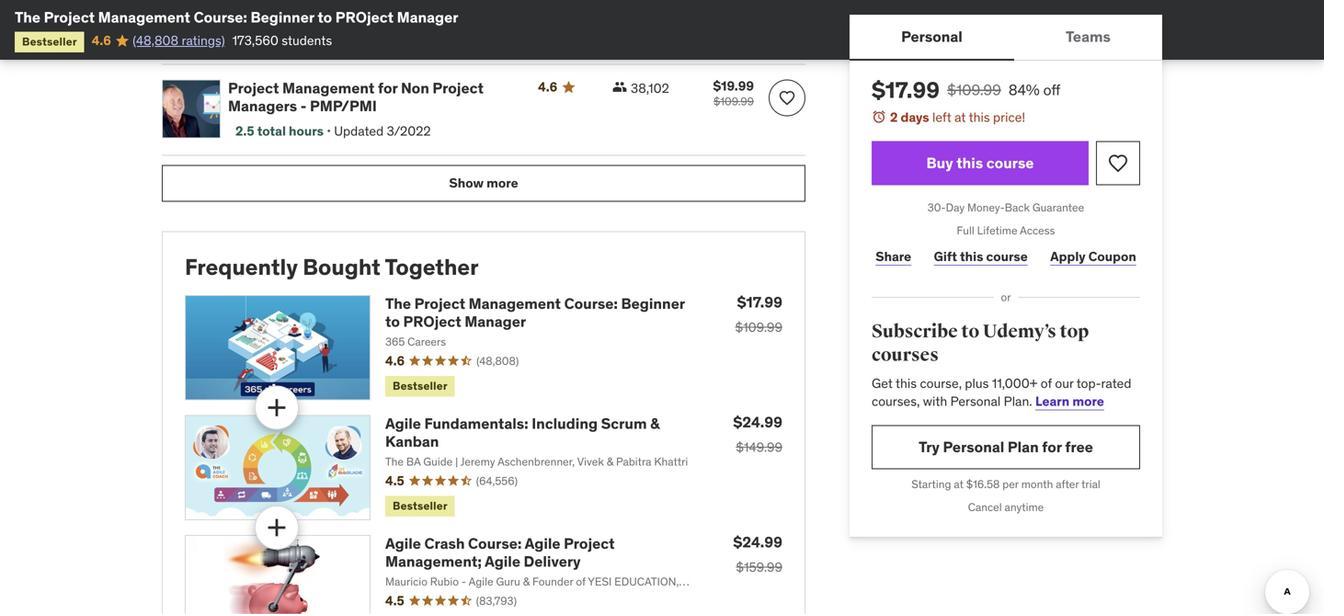 Task type: describe. For each thing, give the bounding box(es) containing it.
subscribe
[[872, 320, 958, 343]]

pabitra
[[616, 455, 651, 469]]

more for show more
[[486, 175, 518, 191]]

11,000+
[[992, 375, 1038, 391]]

get
[[872, 375, 893, 391]]

full
[[957, 223, 974, 238]]

4.6 for (48,808 ratings)
[[92, 32, 111, 49]]

kanban for agile fundamentals: including scrum & kanban
[[228, 3, 282, 22]]

ratings)
[[182, 32, 225, 49]]

0 vertical spatial at
[[954, 109, 966, 126]]

agilekb-
[[385, 590, 429, 604]]

84%
[[1009, 80, 1040, 99]]

30-day money-back guarantee full lifetime access
[[928, 201, 1084, 238]]

agile inside agile fundamentals: including scrum & kanban
[[228, 0, 264, 4]]

share button
[[872, 238, 915, 275]]

$24.99 $159.99
[[733, 533, 782, 576]]

our
[[1055, 375, 1074, 391]]

agile fundamentals: including scrum & kanban
[[228, 0, 502, 22]]

money-
[[967, 201, 1005, 215]]

delivery
[[524, 552, 581, 571]]

gift
[[934, 248, 957, 265]]

1 horizontal spatial for
[[1042, 438, 1062, 456]]

wishlist image
[[1107, 152, 1129, 174]]

lifetime
[[977, 223, 1017, 238]]

(48,808
[[133, 32, 178, 49]]

& inside agile fundamentals: including scrum & kanban
[[493, 0, 502, 4]]

2.5
[[235, 123, 254, 139]]

0 vertical spatial 4.5
[[305, 31, 324, 47]]

course,
[[920, 375, 962, 391]]

2 days left at this price!
[[890, 109, 1025, 126]]

the project management course: beginner to project manager link
[[385, 294, 685, 331]]

aschenbrenner,
[[498, 455, 575, 469]]

learn
[[1035, 393, 1070, 410]]

wishlist image
[[778, 89, 796, 107]]

manager for the project management course: beginner to project manager 365 careers
[[465, 312, 526, 331]]

agile up mauricio
[[385, 534, 421, 553]]

anytime
[[1005, 500, 1044, 514]]

day
[[946, 201, 965, 215]]

- inside project management for non project managers - pmp/pmi
[[300, 96, 307, 115]]

including for agile fundamentals: including scrum & kanban the ba guide | jeremy aschenbrenner, vivek & pabitra khattri
[[532, 414, 598, 433]]

apply
[[1050, 248, 1086, 265]]

the project management course: beginner to project manager
[[15, 8, 458, 27]]

2.5 total hours
[[235, 123, 324, 139]]

management;
[[385, 552, 482, 571]]

updated
[[334, 123, 384, 139]]

project management for non project managers - pmp/pmi
[[228, 79, 484, 115]]

personal inside get this course, plus 11,000+ of our top-rated courses, with personal plan.
[[950, 393, 1001, 410]]

scrum for agile fundamentals: including scrum & kanban
[[444, 0, 490, 4]]

173,560
[[232, 32, 278, 49]]

4.6 for (48,808)
[[385, 352, 405, 369]]

plan.
[[1004, 393, 1032, 410]]

2 horizontal spatial 4.6
[[538, 79, 557, 95]]

show
[[449, 175, 484, 191]]

learn more link
[[1035, 393, 1104, 410]]

|
[[455, 455, 458, 469]]

at inside starting at $16.58 per month after trial cancel anytime
[[954, 477, 964, 491]]

$109.99 for $17.99 $109.99
[[735, 319, 782, 336]]

top
[[1060, 320, 1089, 343]]

hours for 2.5 total hours
[[289, 123, 324, 139]]

students
[[282, 32, 332, 49]]

to inside subscribe to udemy's top courses
[[961, 320, 979, 343]]

course: inside agile crash course: agile project management; agile delivery mauricio rubio - agile guru & founder of yesi education, agilekb-agilelee, yesi education
[[468, 534, 522, 553]]

alarm image
[[872, 109, 886, 124]]

fundamentals: for agile fundamentals: including scrum & kanban
[[267, 0, 371, 4]]

left
[[932, 109, 951, 126]]

2 vertical spatial personal
[[943, 438, 1004, 456]]

0 vertical spatial agile fundamentals: including scrum & kanban link
[[228, 0, 516, 22]]

agile crash course: agile project management; agile delivery link
[[385, 534, 615, 571]]

agile up guru
[[485, 552, 520, 571]]

course: for the project management course: beginner to project manager
[[194, 8, 247, 27]]

access
[[1020, 223, 1055, 238]]

plan
[[1008, 438, 1039, 456]]

1 vertical spatial yesi
[[474, 590, 498, 604]]

non
[[401, 79, 429, 98]]

top-
[[1076, 375, 1101, 391]]

the for the project management course: beginner to project manager 365 careers
[[385, 294, 411, 313]]

courses,
[[872, 393, 920, 410]]

education,
[[614, 575, 679, 589]]

1 vertical spatial agile fundamentals: including scrum & kanban link
[[385, 414, 660, 451]]

trial
[[1081, 477, 1100, 491]]

per
[[1002, 477, 1019, 491]]

total for 4.5
[[327, 31, 356, 47]]

$17.99 for $17.99 $109.99 84% off
[[872, 76, 940, 104]]

apply coupon button
[[1046, 238, 1140, 275]]

frequently
[[185, 253, 298, 281]]

more for learn more
[[1072, 393, 1104, 410]]

managers
[[228, 96, 297, 115]]

this for buy
[[956, 154, 983, 172]]

2
[[890, 109, 898, 126]]

agilelee,
[[429, 590, 472, 604]]

4.5 total hours
[[305, 31, 393, 47]]

(64,556)
[[476, 474, 518, 488]]

$19.99 $109.99
[[713, 78, 754, 109]]

back
[[1005, 201, 1030, 215]]

project management for non project managers - pmp/pmi link
[[228, 79, 516, 115]]

to for the project management course: beginner to project manager 365 careers
[[385, 312, 400, 331]]

$17.99 $109.99 84% off
[[872, 76, 1061, 104]]

personal button
[[850, 15, 1014, 59]]

including for agile fundamentals: including scrum & kanban
[[374, 0, 440, 4]]

$24.99 for agile fundamentals: including scrum & kanban
[[733, 413, 782, 432]]

subscribe to udemy's top courses
[[872, 320, 1089, 367]]

$109.99 for $19.99 $109.99
[[713, 94, 754, 109]]

apply coupon
[[1050, 248, 1136, 265]]

agile fundamentals: including scrum & kanban the ba guide | jeremy aschenbrenner, vivek & pabitra khattri
[[385, 414, 688, 469]]

teams button
[[1014, 15, 1162, 59]]



Task type: vqa. For each thing, say whether or not it's contained in the screenshot.
The 'Close' Icon
no



Task type: locate. For each thing, give the bounding box(es) containing it.
the for the project management course: beginner to project manager
[[15, 8, 41, 27]]

fundamentals: inside agile fundamentals: including scrum & kanban
[[267, 0, 371, 4]]

$109.99 inside $17.99 $109.99 84% off
[[947, 80, 1001, 99]]

management up (48,808
[[98, 8, 190, 27]]

2 course from the top
[[986, 248, 1028, 265]]

vivek
[[577, 455, 604, 469]]

to inside the project management course: beginner to project manager 365 careers
[[385, 312, 400, 331]]

guru
[[496, 575, 520, 589]]

$149.99
[[736, 439, 782, 456]]

1 vertical spatial 4.6
[[538, 79, 557, 95]]

(83,793)
[[476, 594, 517, 608]]

1 $24.99 from the top
[[733, 413, 782, 432]]

crash
[[424, 534, 465, 553]]

-
[[300, 96, 307, 115], [461, 575, 466, 589]]

agile fundamentals: including scrum & kanban link up 4.5 total hours
[[228, 0, 516, 22]]

0 vertical spatial the
[[15, 8, 41, 27]]

0 vertical spatial management
[[98, 8, 190, 27]]

more
[[486, 175, 518, 191], [1072, 393, 1104, 410]]

month
[[1021, 477, 1053, 491]]

0 horizontal spatial more
[[486, 175, 518, 191]]

including up vivek
[[532, 414, 598, 433]]

1 horizontal spatial beginner
[[621, 294, 685, 313]]

course down lifetime
[[986, 248, 1028, 265]]

0 horizontal spatial to
[[318, 8, 332, 27]]

manager for the project management course: beginner to project manager
[[397, 8, 458, 27]]

for
[[378, 79, 398, 98], [1042, 438, 1062, 456]]

$17.99 for $17.99 $109.99
[[737, 293, 782, 312]]

1 horizontal spatial $17.99
[[872, 76, 940, 104]]

1 vertical spatial -
[[461, 575, 466, 589]]

$24.99 for agile crash course: agile project management; agile delivery
[[733, 533, 782, 552]]

personal up $16.58
[[943, 438, 1004, 456]]

including
[[374, 0, 440, 4], [532, 414, 598, 433]]

1 vertical spatial total
[[257, 123, 286, 139]]

tab list containing personal
[[850, 15, 1162, 61]]

kanban up ba
[[385, 432, 439, 451]]

total down agile fundamentals: including scrum & kanban
[[327, 31, 356, 47]]

0 horizontal spatial hours
[[289, 123, 324, 139]]

1 vertical spatial the
[[385, 294, 411, 313]]

off
[[1043, 80, 1061, 99]]

personal down plus
[[950, 393, 1001, 410]]

more down top-
[[1072, 393, 1104, 410]]

courses
[[872, 344, 939, 367]]

$17.99 $109.99
[[735, 293, 782, 336]]

course for gift this course
[[986, 248, 1028, 265]]

1 horizontal spatial more
[[1072, 393, 1104, 410]]

personal up $17.99 $109.99 84% off
[[901, 27, 963, 46]]

1 vertical spatial scrum
[[601, 414, 647, 433]]

$109.99 inside $19.99 $109.99
[[713, 94, 754, 109]]

rubio
[[430, 575, 459, 589]]

fundamentals: up jeremy
[[424, 414, 528, 433]]

1 vertical spatial hours
[[289, 123, 324, 139]]

fundamentals: up students on the left of the page
[[267, 0, 371, 4]]

0 horizontal spatial including
[[374, 0, 440, 4]]

scrum inside agile fundamentals: including scrum & kanban
[[444, 0, 490, 4]]

0 vertical spatial personal
[[901, 27, 963, 46]]

2 vertical spatial course:
[[468, 534, 522, 553]]

hours down agile fundamentals: including scrum & kanban
[[359, 31, 393, 47]]

try
[[919, 438, 940, 456]]

0 horizontal spatial for
[[378, 79, 398, 98]]

kanban inside agile fundamentals: including scrum & kanban
[[228, 3, 282, 22]]

buy
[[926, 154, 953, 172]]

0 vertical spatial of
[[1041, 375, 1052, 391]]

share
[[876, 248, 911, 265]]

0 vertical spatial total
[[327, 31, 356, 47]]

0 vertical spatial fundamentals:
[[267, 0, 371, 4]]

64556 reviews element
[[476, 473, 518, 489]]

0 horizontal spatial beginner
[[251, 8, 314, 27]]

course:
[[194, 8, 247, 27], [564, 294, 618, 313], [468, 534, 522, 553]]

1 vertical spatial manager
[[465, 312, 526, 331]]

0 horizontal spatial project
[[335, 8, 394, 27]]

management down students on the left of the page
[[282, 79, 375, 98]]

agile up (83,793)
[[469, 575, 493, 589]]

0 horizontal spatial manager
[[397, 8, 458, 27]]

ba
[[406, 455, 421, 469]]

to left udemy's
[[961, 320, 979, 343]]

this right gift on the right
[[960, 248, 983, 265]]

guide
[[423, 455, 453, 469]]

manager up the non
[[397, 8, 458, 27]]

total for 2.5
[[257, 123, 286, 139]]

1 vertical spatial personal
[[950, 393, 1001, 410]]

teams
[[1066, 27, 1111, 46]]

try personal plan for free
[[919, 438, 1093, 456]]

of inside get this course, plus 11,000+ of our top-rated courses, with personal plan.
[[1041, 375, 1052, 391]]

with
[[923, 393, 947, 410]]

kanban inside agile fundamentals: including scrum & kanban the ba guide | jeremy aschenbrenner, vivek & pabitra khattri
[[385, 432, 439, 451]]

4.5 for agile crash course: agile project management; agile delivery
[[385, 592, 404, 609]]

for inside project management for non project managers - pmp/pmi
[[378, 79, 398, 98]]

fundamentals: inside agile fundamentals: including scrum & kanban the ba guide | jeremy aschenbrenner, vivek & pabitra khattri
[[424, 414, 528, 433]]

1 horizontal spatial fundamentals:
[[424, 414, 528, 433]]

this for get
[[896, 375, 917, 391]]

project up careers
[[403, 312, 461, 331]]

at right left
[[954, 109, 966, 126]]

together
[[385, 253, 479, 281]]

$24.99 $149.99
[[733, 413, 782, 456]]

personal
[[901, 27, 963, 46], [950, 393, 1001, 410], [943, 438, 1004, 456]]

updated 3/2022
[[334, 123, 431, 139]]

at left $16.58
[[954, 477, 964, 491]]

scrum for agile fundamentals: including scrum & kanban the ba guide | jeremy aschenbrenner, vivek & pabitra khattri
[[601, 414, 647, 433]]

tab list
[[850, 15, 1162, 61]]

1 horizontal spatial -
[[461, 575, 466, 589]]

agile fundamentals: including scrum & kanban link up aschenbrenner,
[[385, 414, 660, 451]]

(48,808 ratings)
[[133, 32, 225, 49]]

free
[[1065, 438, 1093, 456]]

1 horizontal spatial scrum
[[601, 414, 647, 433]]

1 horizontal spatial course:
[[468, 534, 522, 553]]

0 vertical spatial for
[[378, 79, 398, 98]]

0 vertical spatial scrum
[[444, 0, 490, 4]]

for left free
[[1042, 438, 1062, 456]]

$24.99 up $149.99
[[733, 413, 782, 432]]

0 horizontal spatial course:
[[194, 8, 247, 27]]

$159.99
[[736, 559, 782, 576]]

days
[[901, 109, 929, 126]]

$17.99
[[872, 76, 940, 104], [737, 293, 782, 312]]

$24.99 up $159.99
[[733, 533, 782, 552]]

agile up founder
[[525, 534, 560, 553]]

0 vertical spatial course
[[986, 154, 1034, 172]]

0 vertical spatial -
[[300, 96, 307, 115]]

4.6 left xsmall image
[[538, 79, 557, 95]]

to up students on the left of the page
[[318, 8, 332, 27]]

yesi
[[588, 575, 612, 589], [474, 590, 498, 604]]

this inside get this course, plus 11,000+ of our top-rated courses, with personal plan.
[[896, 375, 917, 391]]

to up 365
[[385, 312, 400, 331]]

1 horizontal spatial total
[[327, 31, 356, 47]]

2 vertical spatial 4.6
[[385, 352, 405, 369]]

try personal plan for free link
[[872, 425, 1140, 469]]

gift this course link
[[930, 238, 1032, 275]]

show more button
[[162, 165, 805, 202]]

$17.99 inside $17.99 $109.99
[[737, 293, 782, 312]]

$109.99 for $17.99 $109.99 84% off
[[947, 80, 1001, 99]]

including inside agile fundamentals: including scrum & kanban the ba guide | jeremy aschenbrenner, vivek & pabitra khattri
[[532, 414, 598, 433]]

of left our
[[1041, 375, 1052, 391]]

manager inside the project management course: beginner to project manager 365 careers
[[465, 312, 526, 331]]

management for the project management course: beginner to project manager
[[98, 8, 190, 27]]

173,560 students
[[232, 32, 332, 49]]

management inside project management for non project managers - pmp/pmi
[[282, 79, 375, 98]]

0 vertical spatial manager
[[397, 8, 458, 27]]

- right rubio
[[461, 575, 466, 589]]

personal inside button
[[901, 27, 963, 46]]

1 vertical spatial at
[[954, 477, 964, 491]]

1 horizontal spatial including
[[532, 414, 598, 433]]

project inside the project management course: beginner to project manager 365 careers
[[403, 312, 461, 331]]

0 vertical spatial 4.6
[[92, 32, 111, 49]]

the inside the project management course: beginner to project manager 365 careers
[[385, 294, 411, 313]]

1 vertical spatial course:
[[564, 294, 618, 313]]

$16.58
[[966, 477, 1000, 491]]

to for the project management course: beginner to project manager
[[318, 8, 332, 27]]

2 $24.99 from the top
[[733, 533, 782, 552]]

more inside 'button'
[[486, 175, 518, 191]]

4.6 left (48,808
[[92, 32, 111, 49]]

course inside button
[[986, 154, 1034, 172]]

project for the project management course: beginner to project manager 365 careers
[[403, 312, 461, 331]]

xsmall image
[[612, 80, 627, 94]]

- inside agile crash course: agile project management; agile delivery mauricio rubio - agile guru & founder of yesi education, agilekb-agilelee, yesi education
[[461, 575, 466, 589]]

1 horizontal spatial to
[[385, 312, 400, 331]]

including inside agile fundamentals: including scrum & kanban
[[374, 0, 440, 4]]

project up 4.5 total hours
[[335, 8, 394, 27]]

course: inside the project management course: beginner to project manager 365 careers
[[564, 294, 618, 313]]

of right founder
[[576, 575, 586, 589]]

0 vertical spatial $24.99
[[733, 413, 782, 432]]

course up back
[[986, 154, 1034, 172]]

0 horizontal spatial yesi
[[474, 590, 498, 604]]

(48,808)
[[476, 354, 519, 368]]

management inside the project management course: beginner to project manager 365 careers
[[469, 294, 561, 313]]

this up courses,
[[896, 375, 917, 391]]

agile up ba
[[385, 414, 421, 433]]

1 horizontal spatial of
[[1041, 375, 1052, 391]]

3/2022
[[387, 123, 431, 139]]

1 vertical spatial project
[[403, 312, 461, 331]]

total right 2.5
[[257, 123, 286, 139]]

kanban up 173,560
[[228, 3, 282, 22]]

30-
[[928, 201, 946, 215]]

fundamentals: for agile fundamentals: including scrum & kanban the ba guide | jeremy aschenbrenner, vivek & pabitra khattri
[[424, 414, 528, 433]]

this inside button
[[956, 154, 983, 172]]

this right buy
[[956, 154, 983, 172]]

hours down pmp/pmi
[[289, 123, 324, 139]]

0 vertical spatial beginner
[[251, 8, 314, 27]]

hours for 4.5 total hours
[[359, 31, 393, 47]]

fundamentals:
[[267, 0, 371, 4], [424, 414, 528, 433]]

of
[[1041, 375, 1052, 391], [576, 575, 586, 589]]

bought
[[303, 253, 381, 281]]

1 vertical spatial beginner
[[621, 294, 685, 313]]

1 vertical spatial course
[[986, 248, 1028, 265]]

2 vertical spatial the
[[385, 455, 404, 469]]

plus
[[965, 375, 989, 391]]

scrum
[[444, 0, 490, 4], [601, 414, 647, 433]]

$19.99
[[713, 78, 754, 94]]

1 vertical spatial $17.99
[[737, 293, 782, 312]]

management for the project management course: beginner to project manager 365 careers
[[469, 294, 561, 313]]

2 vertical spatial management
[[469, 294, 561, 313]]

1 course from the top
[[986, 154, 1034, 172]]

0 vertical spatial course:
[[194, 8, 247, 27]]

more right show
[[486, 175, 518, 191]]

course for buy this course
[[986, 154, 1034, 172]]

4.6 down 365
[[385, 352, 405, 369]]

yesi down guru
[[474, 590, 498, 604]]

show more
[[449, 175, 518, 191]]

1 horizontal spatial project
[[403, 312, 461, 331]]

including up 4.5 total hours
[[374, 0, 440, 4]]

course: for the project management course: beginner to project manager 365 careers
[[564, 294, 618, 313]]

project for the project management course: beginner to project manager
[[335, 8, 394, 27]]

$109.99
[[947, 80, 1001, 99], [713, 94, 754, 109], [735, 319, 782, 336]]

1 vertical spatial of
[[576, 575, 586, 589]]

1 vertical spatial 4.5
[[385, 472, 404, 489]]

1 horizontal spatial yesi
[[588, 575, 612, 589]]

careers
[[407, 335, 446, 349]]

1 vertical spatial $24.99
[[733, 533, 782, 552]]

1 vertical spatial for
[[1042, 438, 1062, 456]]

udemy's
[[983, 320, 1056, 343]]

0 vertical spatial project
[[335, 8, 394, 27]]

kanban for agile fundamentals: including scrum & kanban the ba guide | jeremy aschenbrenner, vivek & pabitra khattri
[[385, 432, 439, 451]]

scrum inside agile fundamentals: including scrum & kanban the ba guide | jeremy aschenbrenner, vivek & pabitra khattri
[[601, 414, 647, 433]]

1 horizontal spatial hours
[[359, 31, 393, 47]]

or
[[1001, 290, 1011, 305]]

0 horizontal spatial management
[[98, 8, 190, 27]]

agile
[[228, 0, 264, 4], [385, 414, 421, 433], [385, 534, 421, 553], [525, 534, 560, 553], [485, 552, 520, 571], [469, 575, 493, 589]]

2 horizontal spatial course:
[[564, 294, 618, 313]]

management up (48,808)
[[469, 294, 561, 313]]

0 horizontal spatial of
[[576, 575, 586, 589]]

beginner for the project management course: beginner to project manager 365 careers
[[621, 294, 685, 313]]

2 vertical spatial 4.5
[[385, 592, 404, 609]]

0 vertical spatial $17.99
[[872, 76, 940, 104]]

this left price!
[[969, 109, 990, 126]]

0 horizontal spatial $17.99
[[737, 293, 782, 312]]

1 vertical spatial fundamentals:
[[424, 414, 528, 433]]

$24.99
[[733, 413, 782, 432], [733, 533, 782, 552]]

manager up (48,808)
[[465, 312, 526, 331]]

project inside the project management course: beginner to project manager 365 careers
[[414, 294, 465, 313]]

0 vertical spatial yesi
[[588, 575, 612, 589]]

1 vertical spatial including
[[532, 414, 598, 433]]

beginner inside the project management course: beginner to project manager 365 careers
[[621, 294, 685, 313]]

starting at $16.58 per month after trial cancel anytime
[[911, 477, 1100, 514]]

1 vertical spatial more
[[1072, 393, 1104, 410]]

cancel
[[968, 500, 1002, 514]]

0 vertical spatial more
[[486, 175, 518, 191]]

1 horizontal spatial manager
[[465, 312, 526, 331]]

total
[[327, 31, 356, 47], [257, 123, 286, 139]]

2 horizontal spatial management
[[469, 294, 561, 313]]

of inside agile crash course: agile project management; agile delivery mauricio rubio - agile guru & founder of yesi education, agilekb-agilelee, yesi education
[[576, 575, 586, 589]]

0 horizontal spatial scrum
[[444, 0, 490, 4]]

the project management course: beginner to project manager 365 careers
[[385, 294, 685, 349]]

0 vertical spatial hours
[[359, 31, 393, 47]]

0 horizontal spatial -
[[300, 96, 307, 115]]

kanban
[[228, 3, 282, 22], [385, 432, 439, 451]]

& inside agile crash course: agile project management; agile delivery mauricio rubio - agile guru & founder of yesi education, agilekb-agilelee, yesi education
[[523, 575, 530, 589]]

48808 reviews element
[[476, 353, 519, 369]]

1 vertical spatial kanban
[[385, 432, 439, 451]]

frequently bought together
[[185, 253, 479, 281]]

0 horizontal spatial 4.6
[[92, 32, 111, 49]]

this
[[969, 109, 990, 126], [956, 154, 983, 172], [960, 248, 983, 265], [896, 375, 917, 391]]

- up 2.5 total hours
[[300, 96, 307, 115]]

for left the non
[[378, 79, 398, 98]]

rated
[[1101, 375, 1131, 391]]

starting
[[911, 477, 951, 491]]

4.5
[[305, 31, 324, 47], [385, 472, 404, 489], [385, 592, 404, 609]]

1 horizontal spatial 4.6
[[385, 352, 405, 369]]

0 vertical spatial kanban
[[228, 3, 282, 22]]

0 vertical spatial including
[[374, 0, 440, 4]]

the
[[15, 8, 41, 27], [385, 294, 411, 313], [385, 455, 404, 469]]

agile fundamentals: including scrum & kanban link
[[228, 0, 516, 22], [385, 414, 660, 451]]

0 horizontal spatial total
[[257, 123, 286, 139]]

get this course, plus 11,000+ of our top-rated courses, with personal plan.
[[872, 375, 1131, 410]]

the inside agile fundamentals: including scrum & kanban the ba guide | jeremy aschenbrenner, vivek & pabitra khattri
[[385, 455, 404, 469]]

pmp/pmi
[[310, 96, 377, 115]]

38,102
[[631, 80, 669, 97]]

0 horizontal spatial kanban
[[228, 3, 282, 22]]

1 vertical spatial management
[[282, 79, 375, 98]]

1 horizontal spatial kanban
[[385, 432, 439, 451]]

4.5 for agile fundamentals: including scrum & kanban
[[385, 472, 404, 489]]

agile inside agile fundamentals: including scrum & kanban the ba guide | jeremy aschenbrenner, vivek & pabitra khattri
[[385, 414, 421, 433]]

buy this course button
[[872, 141, 1089, 185]]

0 horizontal spatial fundamentals:
[[267, 0, 371, 4]]

2 horizontal spatial to
[[961, 320, 979, 343]]

yesi left education,
[[588, 575, 612, 589]]

agile up the project management course: beginner to project manager
[[228, 0, 264, 4]]

83793 reviews element
[[476, 593, 517, 609]]

guarantee
[[1032, 201, 1084, 215]]

project inside agile crash course: agile project management; agile delivery mauricio rubio - agile guru & founder of yesi education, agilekb-agilelee, yesi education
[[564, 534, 615, 553]]

this for gift
[[960, 248, 983, 265]]

beginner for the project management course: beginner to project manager
[[251, 8, 314, 27]]

project
[[335, 8, 394, 27], [403, 312, 461, 331]]

1 horizontal spatial management
[[282, 79, 375, 98]]



